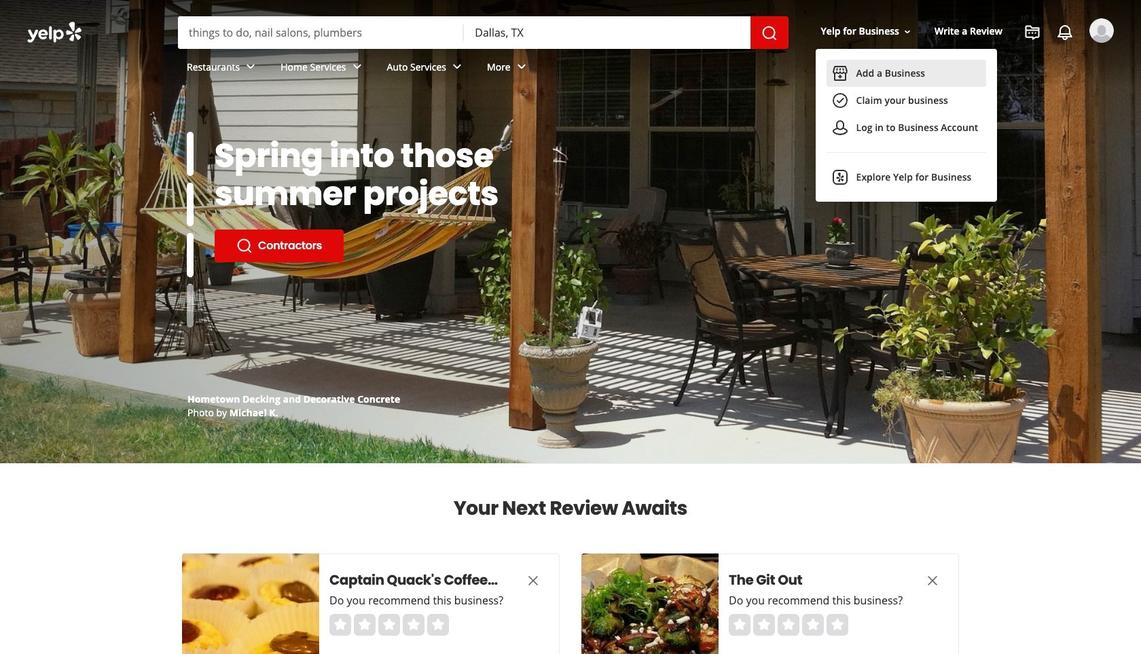 Task type: describe. For each thing, give the bounding box(es) containing it.
ruby a. image
[[1090, 18, 1114, 43]]

24 add biz v2 image
[[832, 66, 848, 82]]

1 select slide image from the top
[[187, 132, 194, 176]]

photo of the git out image
[[582, 554, 719, 654]]

things to do, nail salons, plumbers search field
[[178, 16, 464, 49]]

none field things to do, nail salons, plumbers
[[178, 16, 464, 49]]

rating element for the photo of the git out
[[729, 614, 849, 636]]

2 24 chevron down v2 image from the left
[[349, 59, 365, 75]]

3 24 chevron down v2 image from the left
[[449, 59, 466, 75]]

rating element for the photo of captain quack's coffeehouse at left
[[330, 614, 449, 636]]

none field the address, neighborhood, city, state or zip
[[464, 16, 751, 49]]

dismiss card image for the photo of the git out
[[925, 573, 941, 589]]

24 chevron down v2 image
[[514, 59, 530, 75]]

(no rating) image for the photo of captain quack's coffeehouse at left rating "element"
[[330, 614, 449, 636]]



Task type: locate. For each thing, give the bounding box(es) containing it.
0 horizontal spatial 24 chevron down v2 image
[[243, 59, 259, 75]]

0 horizontal spatial (no rating) image
[[330, 614, 449, 636]]

24 claim v2 image
[[832, 93, 848, 109]]

(no rating) image for rating "element" corresponding to the photo of the git out
[[729, 614, 849, 636]]

1 rating element from the left
[[330, 614, 449, 636]]

1 vertical spatial select slide image
[[187, 182, 194, 226]]

rating element
[[330, 614, 449, 636], [729, 614, 849, 636]]

2 rating element from the left
[[729, 614, 849, 636]]

None field
[[178, 16, 464, 49], [464, 16, 751, 49]]

2 horizontal spatial 24 chevron down v2 image
[[449, 59, 466, 75]]

select slide image
[[187, 132, 194, 176], [187, 182, 194, 226], [187, 233, 194, 277]]

user actions element
[[810, 17, 1133, 202]]

0 vertical spatial select slide image
[[187, 132, 194, 176]]

1 24 chevron down v2 image from the left
[[243, 59, 259, 75]]

24 yelp for biz v2 image
[[832, 170, 848, 186]]

address, neighborhood, city, state or zip search field
[[464, 16, 751, 49]]

1 horizontal spatial (no rating) image
[[729, 614, 849, 636]]

notifications image
[[1057, 24, 1074, 41]]

1 horizontal spatial rating element
[[729, 614, 849, 636]]

24 search v2 image
[[236, 238, 253, 254], [236, 238, 253, 254]]

1 (no rating) image from the left
[[330, 614, 449, 636]]

3 select slide image from the top
[[187, 233, 194, 277]]

2 select slide image from the top
[[187, 182, 194, 226]]

(no rating) image
[[330, 614, 449, 636], [729, 614, 849, 636]]

projects image
[[1025, 24, 1041, 41]]

0 horizontal spatial rating element
[[330, 614, 449, 636]]

16 chevron down v2 image
[[902, 26, 913, 37]]

1 horizontal spatial dismiss card image
[[925, 573, 941, 589]]

0 horizontal spatial dismiss card image
[[525, 573, 542, 589]]

None radio
[[330, 614, 351, 636], [378, 614, 400, 636], [754, 614, 775, 636], [778, 614, 800, 636], [827, 614, 849, 636], [330, 614, 351, 636], [378, 614, 400, 636], [754, 614, 775, 636], [778, 614, 800, 636], [827, 614, 849, 636]]

2 (no rating) image from the left
[[729, 614, 849, 636]]

search image
[[761, 25, 778, 41]]

24 chevron down v2 image
[[243, 59, 259, 75], [349, 59, 365, 75], [449, 59, 466, 75]]

1 dismiss card image from the left
[[525, 573, 542, 589]]

2 dismiss card image from the left
[[925, 573, 941, 589]]

business categories element
[[176, 49, 1114, 88]]

2 vertical spatial select slide image
[[187, 233, 194, 277]]

photo of captain quack's coffeehouse image
[[182, 554, 319, 654]]

None search field
[[0, 0, 1142, 202], [178, 16, 789, 49], [0, 0, 1142, 202], [178, 16, 789, 49]]

24 friends v2 image
[[832, 120, 848, 136]]

None radio
[[354, 614, 376, 636], [403, 614, 425, 636], [427, 614, 449, 636], [729, 614, 751, 636], [803, 614, 824, 636], [354, 614, 376, 636], [403, 614, 425, 636], [427, 614, 449, 636], [729, 614, 751, 636], [803, 614, 824, 636]]

dismiss card image for the photo of captain quack's coffeehouse at left
[[525, 573, 542, 589]]

dismiss card image
[[525, 573, 542, 589], [925, 573, 941, 589]]

2 none field from the left
[[464, 16, 751, 49]]

1 horizontal spatial 24 chevron down v2 image
[[349, 59, 365, 75]]

1 none field from the left
[[178, 16, 464, 49]]



Task type: vqa. For each thing, say whether or not it's contained in the screenshot.
Vegas,
no



